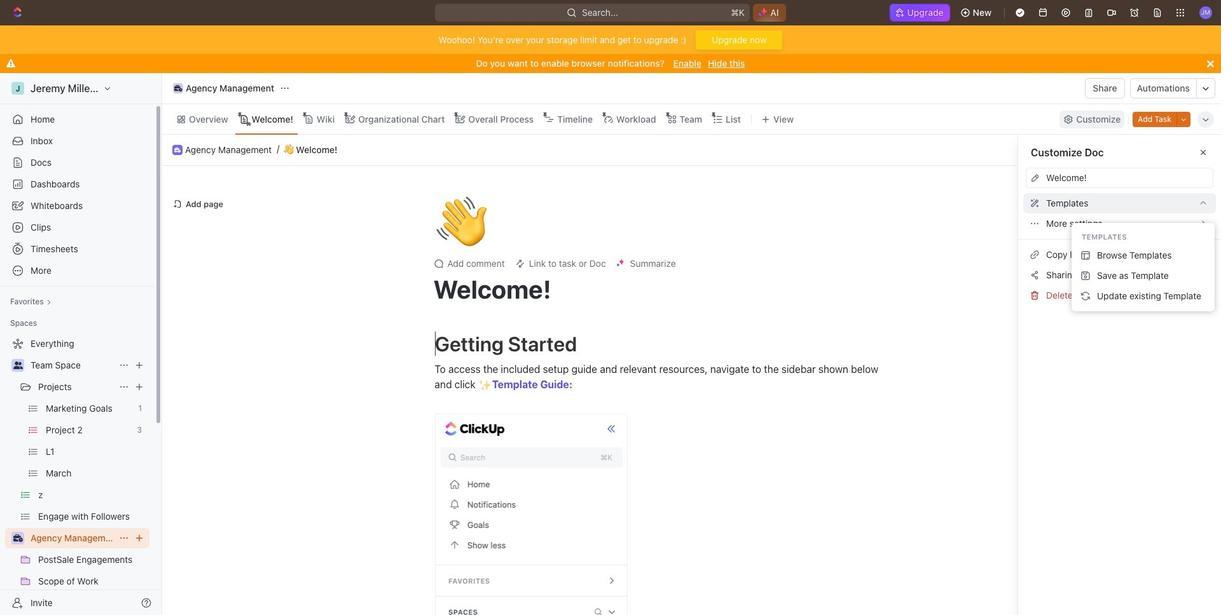 Task type: vqa. For each thing, say whether or not it's contained in the screenshot.
Sidebar navigation
yes



Task type: describe. For each thing, give the bounding box(es) containing it.
sidebar navigation
[[0, 73, 162, 616]]

0 vertical spatial business time image
[[174, 85, 182, 92]]

1 vertical spatial business time image
[[174, 147, 181, 153]]



Task type: locate. For each thing, give the bounding box(es) containing it.
tree inside sidebar navigation
[[5, 334, 149, 616]]

business time image
[[174, 85, 182, 92], [174, 147, 181, 153], [13, 535, 23, 543]]

2 vertical spatial business time image
[[13, 535, 23, 543]]

business time image inside sidebar navigation
[[13, 535, 23, 543]]

tree
[[5, 334, 149, 616]]

user group image
[[13, 362, 23, 370]]



